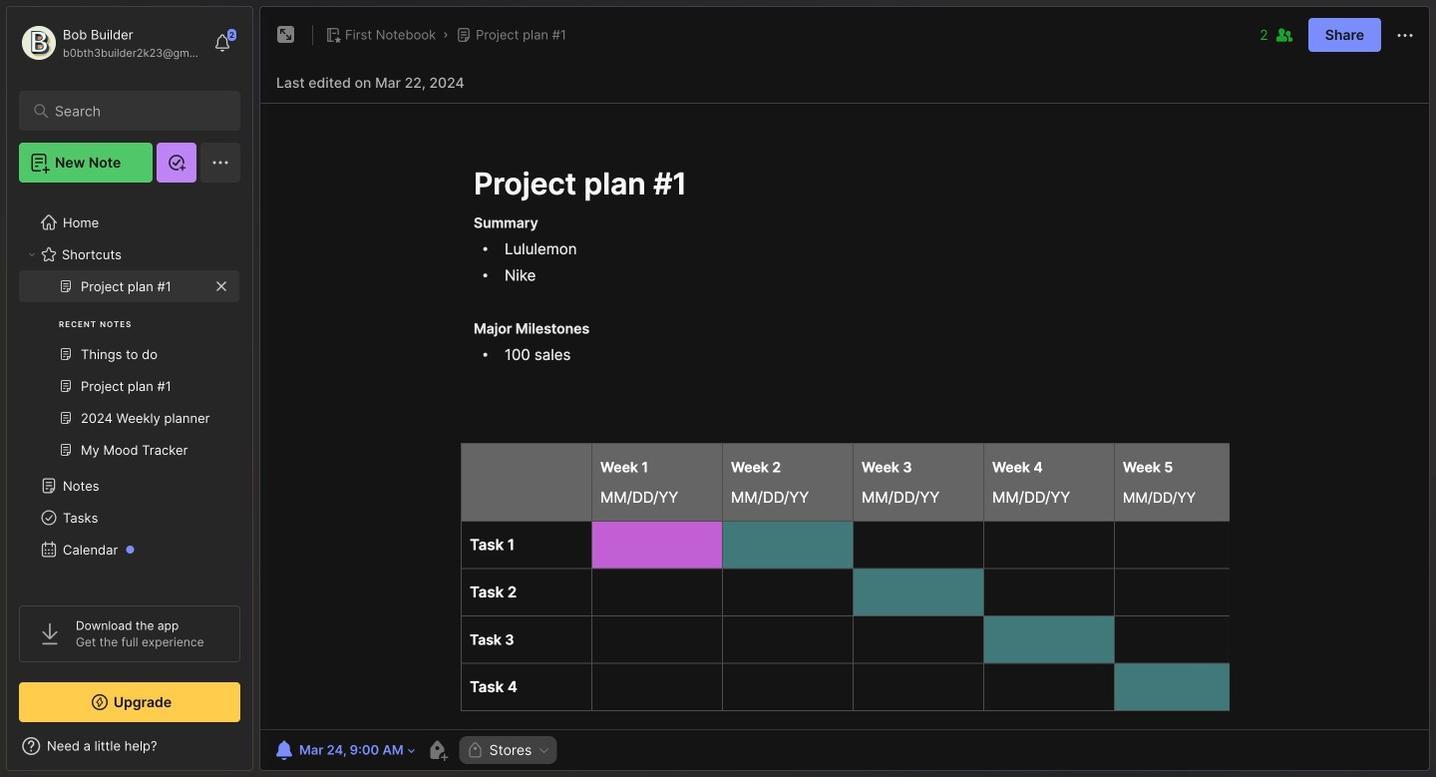 Task type: describe. For each thing, give the bounding box(es) containing it.
more actions image
[[1394, 24, 1418, 47]]

none search field inside main element
[[55, 99, 214, 123]]

click to collapse image
[[252, 740, 267, 764]]

expand note image
[[274, 23, 298, 47]]

main element
[[0, 0, 259, 777]]

Note Editor text field
[[260, 103, 1430, 729]]

WHAT'S NEW field
[[7, 730, 252, 762]]



Task type: vqa. For each thing, say whether or not it's contained in the screenshot.
STORES TAG ACTIONS field
yes



Task type: locate. For each thing, give the bounding box(es) containing it.
note window element
[[259, 6, 1431, 776]]

Edit reminder field
[[270, 736, 418, 764]]

tree
[[7, 195, 252, 717]]

None search field
[[55, 99, 214, 123]]

Search text field
[[55, 102, 214, 121]]

tree inside main element
[[7, 195, 252, 717]]

Account field
[[19, 23, 204, 63]]

More actions field
[[1394, 22, 1418, 47]]

group inside main element
[[19, 270, 239, 478]]

Stores Tag actions field
[[532, 743, 551, 757]]

group
[[19, 270, 239, 478]]

add tag image
[[426, 738, 450, 762]]



